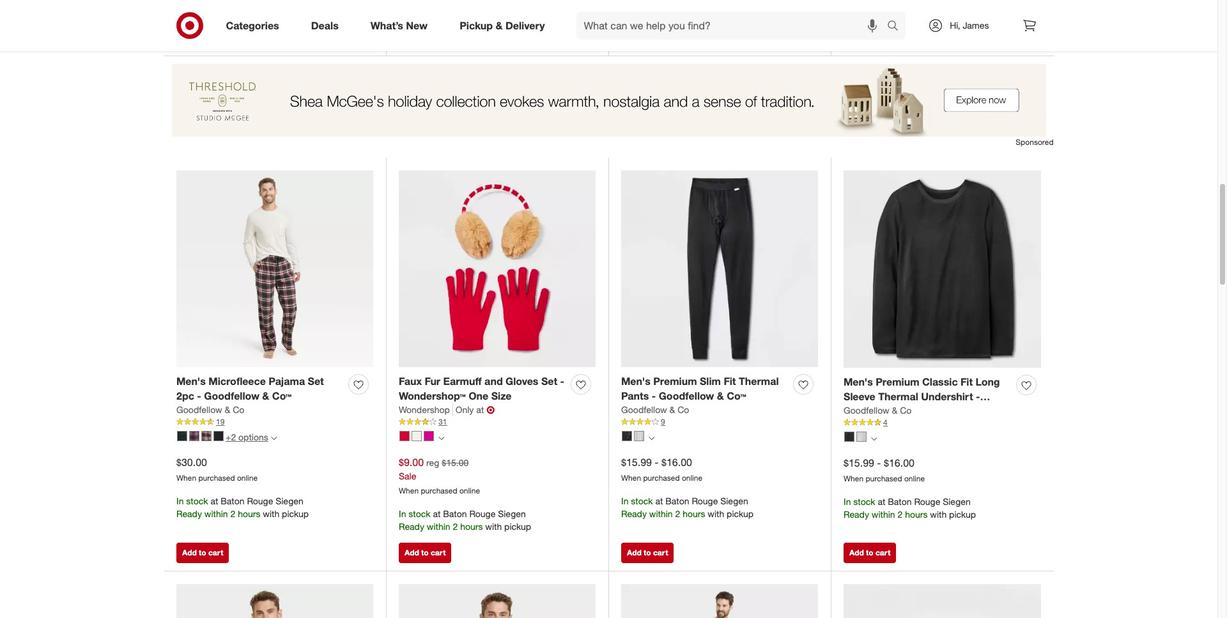 Task type: locate. For each thing, give the bounding box(es) containing it.
$9.00 reg $15.00 sale when purchased online
[[399, 457, 480, 496]]

rouge for &
[[247, 496, 273, 507]]

goodfellow & co link
[[176, 404, 244, 417], [621, 404, 689, 417], [844, 405, 912, 417]]

all colors + 2 more colors element
[[271, 434, 277, 442]]

pickup
[[727, 2, 754, 12], [282, 509, 309, 520], [727, 509, 754, 520], [949, 509, 976, 520], [504, 522, 531, 532]]

$15.99
[[621, 457, 652, 469], [844, 457, 874, 470]]

0 horizontal spatial black image
[[177, 431, 187, 442]]

men's
[[176, 375, 206, 388], [621, 375, 651, 388], [844, 376, 873, 389]]

0 horizontal spatial all colors element
[[439, 434, 444, 442]]

stock for men's premium classic fit long sleeve thermal undershirt - goodfellow & co™
[[854, 497, 876, 508]]

set
[[308, 375, 324, 388], [541, 375, 558, 388]]

co for -
[[678, 405, 689, 416]]

gray image left all colors icon
[[857, 432, 867, 442]]

premium for -
[[653, 375, 697, 388]]

what's new
[[371, 19, 428, 32]]

$15.99 - $16.00 when purchased online for thermal
[[844, 457, 925, 484]]

thermal inside men's premium classic fit long sleeve thermal undershirt - goodfellow & co™
[[879, 391, 919, 404]]

at for men's microfleece pajama set 2pc - goodfellow & co™
[[211, 496, 218, 507]]

baton for undershirt
[[888, 497, 912, 508]]

men's inside men's microfleece pajama set 2pc - goodfellow & co™
[[176, 375, 206, 388]]

all colors + 2 more colors image
[[271, 436, 277, 441]]

2 set from the left
[[541, 375, 558, 388]]

what's new link
[[360, 12, 444, 40]]

pickup
[[460, 19, 493, 32]]

black image left all colors icon
[[844, 432, 855, 442]]

blue image
[[189, 431, 199, 442]]

and
[[485, 375, 503, 388]]

2 horizontal spatial co™
[[912, 405, 931, 418]]

2 horizontal spatial co
[[900, 405, 912, 416]]

1 horizontal spatial premium
[[876, 376, 920, 389]]

goodfellow inside men's premium classic fit long sleeve thermal undershirt - goodfellow & co™
[[844, 405, 899, 418]]

co™ inside men's premium slim fit thermal pants - goodfellow & co™
[[727, 390, 747, 403]]

$15.99 - $16.00 when purchased online
[[621, 457, 703, 483], [844, 457, 925, 484]]

options
[[238, 432, 268, 443]]

$30.00 when purchased online
[[176, 457, 258, 483]]

new
[[406, 19, 428, 32]]

men's premium slim fit thermal pants - goodfellow & co™ image
[[621, 171, 818, 367], [621, 171, 818, 367]]

long
[[976, 376, 1000, 389]]

1 horizontal spatial goodfellow & co link
[[621, 404, 689, 417]]

men's for sleeve
[[844, 376, 873, 389]]

black image inside +2 options dropdown button
[[177, 431, 187, 442]]

-
[[560, 375, 565, 388], [197, 390, 201, 403], [652, 390, 656, 403], [976, 391, 980, 404], [655, 457, 659, 469], [877, 457, 881, 470]]

all colors element down sleeve
[[871, 435, 877, 442]]

men's up 2pc
[[176, 375, 206, 388]]

fit for long
[[961, 376, 973, 389]]

at inside wondershop only at ¬
[[476, 405, 484, 416]]

men's inside men's premium slim fit thermal pants - goodfellow & co™
[[621, 375, 651, 388]]

ready within 2 hours up categories
[[176, 6, 260, 16]]

$16.00 down the 4 at the bottom of the page
[[884, 457, 915, 470]]

0 horizontal spatial premium
[[653, 375, 697, 388]]

add
[[182, 33, 197, 42], [627, 33, 642, 42], [850, 33, 864, 42], [182, 549, 197, 558], [405, 549, 419, 558], [627, 549, 642, 558], [850, 549, 864, 558]]

9
[[661, 417, 665, 427]]

all colors image right pink image
[[439, 436, 444, 441]]

men's snow bib pants - all in motion™ image
[[621, 585, 818, 619], [621, 585, 818, 619]]

sale
[[399, 471, 416, 482]]

baton
[[221, 496, 245, 507], [666, 496, 689, 507], [888, 497, 912, 508], [443, 509, 467, 520]]

categories
[[226, 19, 279, 32]]

fit left the long
[[961, 376, 973, 389]]

fit
[[724, 375, 736, 388], [961, 376, 973, 389]]

goodfellow & co link for -
[[621, 404, 689, 417]]

0 horizontal spatial co
[[233, 405, 244, 416]]

$16.00 for thermal
[[884, 457, 915, 470]]

co™
[[272, 390, 292, 403], [727, 390, 747, 403], [912, 405, 931, 418]]

0 horizontal spatial co™
[[272, 390, 292, 403]]

size
[[491, 390, 512, 403]]

to
[[199, 33, 206, 42], [644, 33, 651, 42], [866, 33, 874, 42], [199, 549, 206, 558], [421, 549, 429, 558], [644, 549, 651, 558], [866, 549, 874, 558]]

faux fur earmuff and gloves set - wondershop™ one size image
[[399, 171, 596, 367], [399, 171, 596, 367]]

black image
[[622, 431, 632, 442]]

wondershop only at ¬
[[399, 404, 495, 417]]

1 horizontal spatial fit
[[961, 376, 973, 389]]

faux fur earmuff and gloves set - wondershop™ one size link
[[399, 375, 566, 404]]

0 horizontal spatial $16.00
[[662, 457, 692, 469]]

sponsored
[[1016, 138, 1054, 147]]

$16.00
[[662, 457, 692, 469], [884, 457, 915, 470]]

hours
[[683, 2, 705, 12], [905, 2, 928, 13], [238, 6, 260, 16], [238, 509, 260, 520], [683, 509, 705, 520], [905, 509, 928, 520], [460, 522, 483, 532]]

goodfellow & co up 9
[[621, 405, 689, 416]]

fit right slim
[[724, 375, 736, 388]]

with for size
[[485, 522, 502, 532]]

co
[[233, 405, 244, 416], [678, 405, 689, 416], [900, 405, 912, 416]]

premium left slim
[[653, 375, 697, 388]]

premium inside men's premium classic fit long sleeve thermal undershirt - goodfellow & co™
[[876, 376, 920, 389]]

at
[[476, 405, 484, 416], [211, 496, 218, 507], [656, 496, 663, 507], [878, 497, 886, 508], [433, 509, 441, 520]]

1 horizontal spatial set
[[541, 375, 558, 388]]

online
[[237, 474, 258, 483], [682, 474, 703, 483], [905, 474, 925, 484], [460, 486, 480, 496]]

stock
[[186, 496, 208, 507], [631, 496, 653, 507], [854, 497, 876, 508], [409, 509, 431, 520]]

all colors element for men's premium classic fit long sleeve thermal undershirt - goodfellow & co™
[[871, 435, 877, 442]]

1 horizontal spatial black image
[[844, 432, 855, 442]]

co™ down undershirt
[[912, 405, 931, 418]]

with for co™
[[708, 509, 724, 520]]

in
[[176, 496, 184, 507], [621, 496, 629, 507], [844, 497, 851, 508], [399, 509, 406, 520]]

fit inside men's premium classic fit long sleeve thermal undershirt - goodfellow & co™
[[961, 376, 973, 389]]

rouge
[[247, 496, 273, 507], [692, 496, 718, 507], [914, 497, 941, 508], [469, 509, 496, 520]]

co down men's microfleece pajama set 2pc - goodfellow & co™ on the bottom of the page
[[233, 405, 244, 416]]

within
[[649, 2, 673, 12], [872, 2, 895, 13], [204, 6, 228, 16], [204, 509, 228, 520], [649, 509, 673, 520], [872, 509, 895, 520], [427, 522, 450, 532]]

2 horizontal spatial all colors element
[[871, 435, 877, 442]]

black image
[[177, 431, 187, 442], [844, 432, 855, 442]]

all colors element right pink image
[[439, 434, 444, 442]]

2 all colors image from the left
[[649, 436, 655, 441]]

goodfellow & co up the 4 at the bottom of the page
[[844, 405, 912, 416]]

red image
[[400, 431, 410, 442]]

$16.00 down 9
[[662, 457, 692, 469]]

in stock at  baton rouge siegen ready within 2 hours with pickup
[[176, 496, 309, 520], [621, 496, 754, 520], [844, 497, 976, 520], [399, 509, 531, 532]]

men's inside men's premium classic fit long sleeve thermal undershirt - goodfellow & co™
[[844, 376, 873, 389]]

black image left blue icon
[[177, 431, 187, 442]]

ready within 2 hours
[[844, 2, 928, 13], [176, 6, 260, 16]]

co for goodfellow
[[233, 405, 244, 416]]

hi,
[[950, 20, 961, 31]]

0 horizontal spatial men's
[[176, 375, 206, 388]]

search button
[[882, 12, 912, 42]]

0 horizontal spatial goodfellow & co
[[176, 405, 244, 416]]

ready
[[621, 2, 647, 12], [844, 2, 869, 13], [176, 6, 202, 16], [176, 509, 202, 520], [621, 509, 647, 520], [844, 509, 869, 520], [399, 522, 424, 532]]

siegen
[[276, 496, 304, 507], [721, 496, 748, 507], [943, 497, 971, 508], [498, 509, 526, 520]]

thermal up the 4 at the bottom of the page
[[879, 391, 919, 404]]

1 vertical spatial thermal
[[879, 391, 919, 404]]

¬
[[487, 404, 495, 417]]

men's regular fit short sleeve crewneck t-shirt - goodfellow & co™ image
[[399, 585, 596, 619], [399, 585, 596, 619]]

1 all colors image from the left
[[439, 436, 444, 441]]

premium inside men's premium slim fit thermal pants - goodfellow & co™
[[653, 375, 697, 388]]

co™ down pajama on the bottom left
[[272, 390, 292, 403]]

all colors element for men's premium slim fit thermal pants - goodfellow & co™
[[649, 434, 655, 442]]

premium for thermal
[[876, 376, 920, 389]]

thermal
[[739, 375, 779, 388], [879, 391, 919, 404]]

cart
[[208, 33, 223, 42], [653, 33, 668, 42], [876, 33, 891, 42], [208, 549, 223, 558], [431, 549, 446, 558], [653, 549, 668, 558], [876, 549, 891, 558]]

online down "+2 options"
[[237, 474, 258, 483]]

0 horizontal spatial set
[[308, 375, 324, 388]]

goodfellow & co
[[176, 405, 244, 416], [621, 405, 689, 416], [844, 405, 912, 416]]

all colors image right black icon
[[649, 436, 655, 441]]

gray image right black icon
[[634, 431, 644, 442]]

online inside $30.00 when purchased online
[[237, 474, 258, 483]]

0 horizontal spatial fit
[[724, 375, 736, 388]]

1 horizontal spatial $16.00
[[884, 457, 915, 470]]

search
[[882, 20, 912, 33]]

What can we help you find? suggestions appear below search field
[[576, 12, 891, 40]]

men's for pants
[[621, 375, 651, 388]]

$15.99 - $16.00 when purchased online down all colors icon
[[844, 457, 925, 484]]

men's microfleece pajama set 2pc - goodfellow & co™ image
[[176, 171, 373, 367], [176, 171, 373, 367]]

set right pajama on the bottom left
[[308, 375, 324, 388]]

purchased down 'reg'
[[421, 486, 457, 496]]

ready within 2 hours with pickup
[[621, 2, 754, 12]]

0 horizontal spatial $15.99 - $16.00 when purchased online
[[621, 457, 703, 483]]

fit inside men's premium slim fit thermal pants - goodfellow & co™
[[724, 375, 736, 388]]

0 horizontal spatial thermal
[[739, 375, 779, 388]]

19 link
[[176, 417, 373, 428]]

1 horizontal spatial all colors image
[[649, 436, 655, 441]]

men's up sleeve
[[844, 376, 873, 389]]

all colors element
[[439, 434, 444, 442], [649, 434, 655, 442], [871, 435, 877, 442]]

0 horizontal spatial ready within 2 hours
[[176, 6, 260, 16]]

1 horizontal spatial men's
[[621, 375, 651, 388]]

0 vertical spatial thermal
[[739, 375, 779, 388]]

goodfellow & co link for thermal
[[844, 405, 912, 417]]

- inside men's premium slim fit thermal pants - goodfellow & co™
[[652, 390, 656, 403]]

matte black image
[[214, 431, 224, 442]]

goodfellow inside men's microfleece pajama set 2pc - goodfellow & co™
[[204, 390, 259, 403]]

men's microfleece pajama set 2pc - goodfellow & co™
[[176, 375, 324, 403]]

purchased
[[198, 474, 235, 483], [643, 474, 680, 483], [866, 474, 902, 484], [421, 486, 457, 496]]

men's microfleece pajama set 2pc - goodfellow & co™ link
[[176, 375, 343, 404]]

at for men's premium slim fit thermal pants - goodfellow & co™
[[656, 496, 663, 507]]

men's liam slide slippers - goodfellow & co™ black image
[[844, 585, 1041, 619], [844, 585, 1041, 619]]

goodfellow
[[204, 390, 259, 403], [659, 390, 714, 403], [176, 405, 222, 416], [621, 405, 667, 416], [844, 405, 899, 418], [844, 405, 890, 416]]

$15.99 - $16.00 when purchased online for -
[[621, 457, 703, 483]]

2pc
[[176, 390, 194, 403]]

thermal right slim
[[739, 375, 779, 388]]

gray image for men's premium slim fit thermal pants - goodfellow & co™
[[634, 431, 644, 442]]

co down men's premium slim fit thermal pants - goodfellow & co™
[[678, 405, 689, 416]]

co™ inside men's microfleece pajama set 2pc - goodfellow & co™
[[272, 390, 292, 403]]

co™ up the 9 'link'
[[727, 390, 747, 403]]

1 horizontal spatial all colors element
[[649, 434, 655, 442]]

pickup for goodfellow
[[949, 509, 976, 520]]

1 horizontal spatial thermal
[[879, 391, 919, 404]]

co up 4 link
[[900, 405, 912, 416]]

all colors image
[[439, 436, 444, 441], [649, 436, 655, 441]]

in for faux fur earmuff and gloves set - wondershop™ one size
[[399, 509, 406, 520]]

purchased down the $30.00
[[198, 474, 235, 483]]

add to cart button
[[176, 28, 229, 48], [621, 28, 674, 48], [844, 28, 897, 48], [176, 544, 229, 564], [399, 544, 452, 564], [621, 544, 674, 564], [844, 544, 897, 564]]

goodfellow & co up 19
[[176, 405, 244, 416]]

1 horizontal spatial $15.99
[[844, 457, 874, 470]]

2 horizontal spatial goodfellow & co link
[[844, 405, 912, 417]]

online down the $15.00
[[460, 486, 480, 496]]

$30.00
[[176, 457, 207, 469]]

in for men's premium classic fit long sleeve thermal undershirt - goodfellow & co™
[[844, 497, 851, 508]]

when
[[176, 474, 196, 483], [621, 474, 641, 483], [844, 474, 864, 484], [399, 486, 419, 496]]

1 horizontal spatial gray image
[[857, 432, 867, 442]]

premium
[[653, 375, 697, 388], [876, 376, 920, 389]]

2
[[675, 2, 680, 12], [898, 2, 903, 13], [230, 6, 235, 16], [230, 509, 235, 520], [675, 509, 680, 520], [898, 509, 903, 520], [453, 522, 458, 532]]

premium up the 4 at the bottom of the page
[[876, 376, 920, 389]]

$15.99 for men's premium classic fit long sleeve thermal undershirt - goodfellow & co™
[[844, 457, 874, 470]]

19
[[216, 417, 225, 427]]

goodfellow & co link up 19
[[176, 404, 244, 417]]

set right gloves
[[541, 375, 558, 388]]

black image for $15.99
[[844, 432, 855, 442]]

31
[[439, 417, 447, 427]]

1 horizontal spatial ready within 2 hours
[[844, 2, 928, 13]]

$15.99 for men's premium slim fit thermal pants - goodfellow & co™
[[621, 457, 652, 469]]

1 horizontal spatial $15.99 - $16.00 when purchased online
[[844, 457, 925, 484]]

- inside men's microfleece pajama set 2pc - goodfellow & co™
[[197, 390, 201, 403]]

1 horizontal spatial co
[[678, 405, 689, 416]]

siegen for co™
[[276, 496, 304, 507]]

0 horizontal spatial goodfellow & co link
[[176, 404, 244, 417]]

&
[[496, 19, 503, 32], [262, 390, 269, 403], [717, 390, 724, 403], [225, 405, 230, 416], [670, 405, 675, 416], [892, 405, 898, 416], [902, 405, 909, 418]]

0 horizontal spatial $15.99
[[621, 457, 652, 469]]

goodfellow & co link up 9
[[621, 404, 689, 417]]

with
[[708, 2, 724, 12], [263, 509, 280, 520], [708, 509, 724, 520], [930, 509, 947, 520], [485, 522, 502, 532]]

$15.99 down all colors icon
[[844, 457, 874, 470]]

1 horizontal spatial goodfellow & co
[[621, 405, 689, 416]]

1 horizontal spatial co™
[[727, 390, 747, 403]]

all colors element right black icon
[[649, 434, 655, 442]]

set inside men's microfleece pajama set 2pc - goodfellow & co™
[[308, 375, 324, 388]]

purchased down 9
[[643, 474, 680, 483]]

purchased inside $9.00 reg $15.00 sale when purchased online
[[421, 486, 457, 496]]

gray image
[[634, 431, 644, 442], [857, 432, 867, 442]]

0 horizontal spatial gray image
[[634, 431, 644, 442]]

slim
[[700, 375, 721, 388]]

in stock at  baton rouge siegen ready within 2 hours with pickup for undershirt
[[844, 497, 976, 520]]

men's up pants
[[621, 375, 651, 388]]

$15.99 - $16.00 when purchased online down 9
[[621, 457, 703, 483]]

goodfellow & co link up the 4 at the bottom of the page
[[844, 405, 912, 417]]

0 horizontal spatial all colors image
[[439, 436, 444, 441]]

1 set from the left
[[308, 375, 324, 388]]

men's premium classic fit long sleeve thermal undershirt - goodfellow & co™ image
[[844, 171, 1041, 368], [844, 171, 1041, 368]]

in stock at  baton rouge siegen ready within 2 hours with pickup for goodfellow
[[621, 496, 754, 520]]

2 horizontal spatial men's
[[844, 376, 873, 389]]

classic
[[922, 376, 958, 389]]

sleeve
[[844, 391, 876, 404]]

ready within 2 hours up search at the right top of the page
[[844, 2, 928, 13]]

pajama
[[269, 375, 305, 388]]

2 horizontal spatial goodfellow & co
[[844, 405, 912, 416]]

$15.99 down black icon
[[621, 457, 652, 469]]

men's quarter-zip sweatshirt - goodfellow & co™ image
[[176, 585, 373, 619], [176, 585, 373, 619]]



Task type: vqa. For each thing, say whether or not it's contained in the screenshot.
'goodfellow' within the Men's Premium Classic Fit Long Sleeve Thermal Undershirt - Goodfellow & Co™
yes



Task type: describe. For each thing, give the bounding box(es) containing it.
baton for goodfellow
[[666, 496, 689, 507]]

purchased down all colors icon
[[866, 474, 902, 484]]

& inside men's premium classic fit long sleeve thermal undershirt - goodfellow & co™
[[902, 405, 909, 418]]

delivery
[[506, 19, 545, 32]]

rouge for wondershop™
[[469, 509, 496, 520]]

baton for wondershop™
[[443, 509, 467, 520]]

gloves
[[506, 375, 539, 388]]

faux
[[399, 375, 422, 388]]

- inside faux fur earmuff and gloves set - wondershop™ one size
[[560, 375, 565, 388]]

with for goodfellow
[[930, 509, 947, 520]]

siegen for -
[[943, 497, 971, 508]]

faux fur earmuff and gloves set - wondershop™ one size
[[399, 375, 565, 403]]

black image for $30.00
[[177, 431, 187, 442]]

pickup for co™
[[727, 509, 754, 520]]

purchased inside $30.00 when purchased online
[[198, 474, 235, 483]]

siegen for one
[[498, 509, 526, 520]]

one
[[469, 390, 489, 403]]

all colors image
[[871, 436, 877, 442]]

online down the 9 'link'
[[682, 474, 703, 483]]

advertisement region
[[164, 64, 1054, 137]]

what's
[[371, 19, 403, 32]]

9 link
[[621, 417, 818, 428]]

stock for men's microfleece pajama set 2pc - goodfellow & co™
[[186, 496, 208, 507]]

pink image
[[424, 431, 434, 442]]

stock for faux fur earmuff and gloves set - wondershop™ one size
[[409, 509, 431, 520]]

all colors image for wondershop™
[[439, 436, 444, 441]]

gray image for men's premium classic fit long sleeve thermal undershirt - goodfellow & co™
[[857, 432, 867, 442]]

& inside men's microfleece pajama set 2pc - goodfellow & co™
[[262, 390, 269, 403]]

wondershop link
[[399, 404, 453, 417]]

$9.00
[[399, 457, 424, 469]]

pickup for size
[[504, 522, 531, 532]]

+2 options
[[226, 432, 268, 443]]

wondershop™
[[399, 390, 466, 403]]

stock for men's premium slim fit thermal pants - goodfellow & co™
[[631, 496, 653, 507]]

in stock at  baton rouge siegen ready within 2 hours with pickup for wondershop™
[[399, 509, 531, 532]]

only
[[456, 405, 474, 416]]

+2
[[226, 432, 236, 443]]

when inside $30.00 when purchased online
[[176, 474, 196, 483]]

goodfellow & co link for goodfellow
[[176, 404, 244, 417]]

cream image
[[201, 431, 212, 442]]

4 link
[[844, 417, 1041, 429]]

4
[[883, 418, 888, 428]]

all colors element for faux fur earmuff and gloves set - wondershop™ one size
[[439, 434, 444, 442]]

- inside men's premium classic fit long sleeve thermal undershirt - goodfellow & co™
[[976, 391, 980, 404]]

earmuff
[[443, 375, 482, 388]]

goodfellow inside men's premium slim fit thermal pants - goodfellow & co™
[[659, 390, 714, 403]]

microfleece
[[209, 375, 266, 388]]

$16.00 for -
[[662, 457, 692, 469]]

men's premium classic fit long sleeve thermal undershirt - goodfellow & co™ link
[[844, 375, 1011, 418]]

white image
[[412, 431, 422, 442]]

at for men's premium classic fit long sleeve thermal undershirt - goodfellow & co™
[[878, 497, 886, 508]]

rouge for undershirt
[[914, 497, 941, 508]]

pickup & delivery
[[460, 19, 545, 32]]

pants
[[621, 390, 649, 403]]

rouge for goodfellow
[[692, 496, 718, 507]]

co™ inside men's premium classic fit long sleeve thermal undershirt - goodfellow & co™
[[912, 405, 931, 418]]

goodfellow & co for goodfellow
[[176, 405, 244, 416]]

james
[[963, 20, 989, 31]]

when inside $9.00 reg $15.00 sale when purchased online
[[399, 486, 419, 496]]

siegen for &
[[721, 496, 748, 507]]

undershirt
[[921, 391, 973, 404]]

31 link
[[399, 417, 596, 428]]

online down 4 link
[[905, 474, 925, 484]]

& inside men's premium slim fit thermal pants - goodfellow & co™
[[717, 390, 724, 403]]

reg
[[426, 458, 439, 469]]

goodfellow & co for -
[[621, 405, 689, 416]]

online inside $9.00 reg $15.00 sale when purchased online
[[460, 486, 480, 496]]

thermal inside men's premium slim fit thermal pants - goodfellow & co™
[[739, 375, 779, 388]]

fit for thermal
[[724, 375, 736, 388]]

pickup & delivery link
[[449, 12, 561, 40]]

hi, james
[[950, 20, 989, 31]]

baton for &
[[221, 496, 245, 507]]

men's for -
[[176, 375, 206, 388]]

all colors image for goodfellow
[[649, 436, 655, 441]]

fur
[[425, 375, 441, 388]]

deals
[[311, 19, 339, 32]]

men's premium slim fit thermal pants - goodfellow & co™
[[621, 375, 779, 403]]

deals link
[[300, 12, 355, 40]]

men's premium slim fit thermal pants - goodfellow & co™ link
[[621, 375, 788, 404]]

in for men's microfleece pajama set 2pc - goodfellow & co™
[[176, 496, 184, 507]]

goodfellow & co for thermal
[[844, 405, 912, 416]]

at for faux fur earmuff and gloves set - wondershop™ one size
[[433, 509, 441, 520]]

in for men's premium slim fit thermal pants - goodfellow & co™
[[621, 496, 629, 507]]

men's premium classic fit long sleeve thermal undershirt - goodfellow & co™
[[844, 376, 1000, 418]]

co for thermal
[[900, 405, 912, 416]]

in stock at  baton rouge siegen ready within 2 hours with pickup for &
[[176, 496, 309, 520]]

wondershop
[[399, 405, 450, 416]]

$15.00
[[442, 458, 469, 469]]

categories link
[[215, 12, 295, 40]]

+2 options button
[[171, 428, 282, 448]]

set inside faux fur earmuff and gloves set - wondershop™ one size
[[541, 375, 558, 388]]



